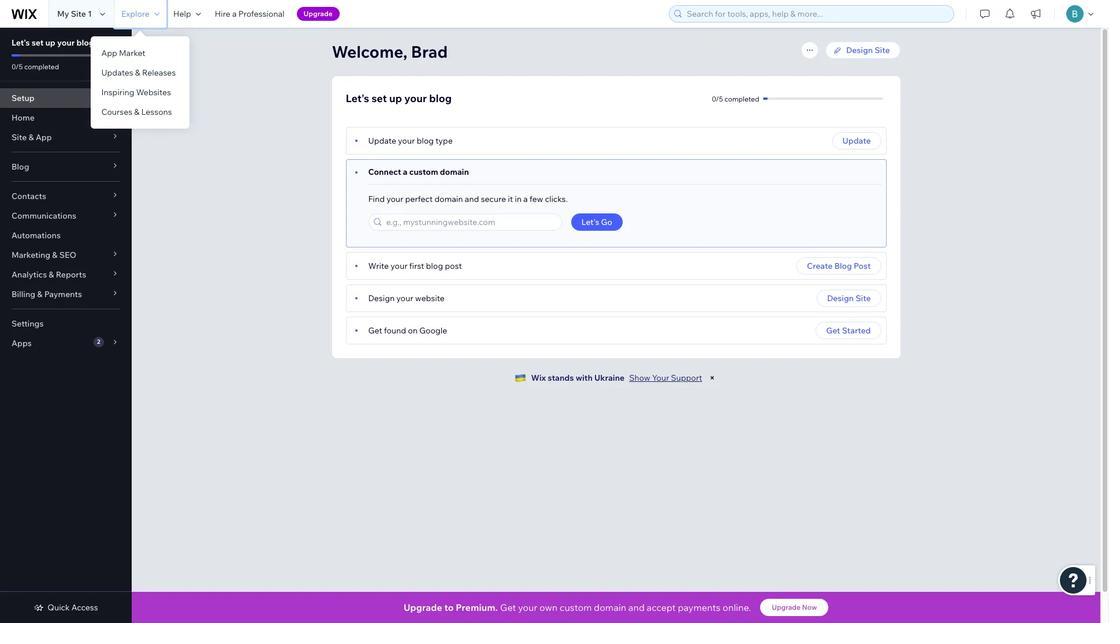 Task type: locate. For each thing, give the bounding box(es) containing it.
custom
[[409, 167, 438, 177], [560, 602, 592, 614]]

design down create blog post
[[827, 293, 854, 304]]

let's set up your blog inside sidebar element
[[12, 38, 94, 48]]

1 horizontal spatial a
[[403, 167, 407, 177]]

design site
[[846, 45, 890, 55], [827, 293, 871, 304]]

0 horizontal spatial 0/5
[[12, 62, 23, 71]]

& down home
[[29, 132, 34, 143]]

& up inspiring websites
[[135, 68, 140, 78]]

0 vertical spatial 0/5 completed
[[12, 62, 59, 71]]

domain up find your perfect domain and secure it in a few clicks.
[[440, 167, 469, 177]]

& right the billing
[[37, 289, 42, 300]]

setup
[[12, 93, 35, 103]]

let's up setup at the top left
[[12, 38, 30, 48]]

1 horizontal spatial let's
[[346, 92, 369, 105]]

quick access button
[[34, 603, 98, 613]]

your
[[652, 373, 669, 384]]

design site inside button
[[827, 293, 871, 304]]

0 vertical spatial 0/5
[[12, 62, 23, 71]]

seo
[[59, 250, 76, 261]]

1 horizontal spatial 0/5 completed
[[712, 94, 759, 103]]

&
[[135, 68, 140, 78], [134, 107, 139, 117], [29, 132, 34, 143], [52, 250, 58, 261], [49, 270, 54, 280], [37, 289, 42, 300]]

2 vertical spatial a
[[523, 194, 528, 204]]

1 horizontal spatial update
[[843, 136, 871, 146]]

hire a professional
[[215, 9, 285, 19]]

update
[[368, 136, 396, 146], [843, 136, 871, 146]]

updates & releases link
[[91, 63, 190, 83]]

explore
[[121, 9, 150, 19]]

get started
[[826, 326, 871, 336]]

1 horizontal spatial and
[[628, 602, 645, 614]]

blog button
[[0, 157, 132, 177]]

1 vertical spatial up
[[389, 92, 402, 105]]

& for marketing
[[52, 250, 58, 261]]

0 vertical spatial completed
[[24, 62, 59, 71]]

2 update from the left
[[843, 136, 871, 146]]

0/5 completed
[[12, 62, 59, 71], [712, 94, 759, 103]]

your up update your blog type
[[404, 92, 427, 105]]

1 vertical spatial let's
[[346, 92, 369, 105]]

settings link
[[0, 314, 132, 334]]

up up update your blog type
[[389, 92, 402, 105]]

let's left go
[[581, 217, 599, 228]]

lessons
[[141, 107, 172, 117]]

design down write
[[368, 293, 395, 304]]

app inside site & app popup button
[[36, 132, 52, 143]]

let's down 'welcome,'
[[346, 92, 369, 105]]

upgrade left to
[[404, 602, 442, 614]]

& for site
[[29, 132, 34, 143]]

domain left accept
[[594, 602, 626, 614]]

quick
[[48, 603, 70, 613]]

0 horizontal spatial upgrade
[[304, 9, 333, 18]]

0 vertical spatial app
[[101, 48, 117, 58]]

app
[[101, 48, 117, 58], [36, 132, 52, 143]]

your left first
[[391, 261, 407, 271]]

find your perfect domain and secure it in a few clicks.
[[368, 194, 568, 204]]

payments
[[44, 289, 82, 300]]

let's set up your blog down my
[[12, 38, 94, 48]]

my site 1
[[57, 9, 92, 19]]

0 horizontal spatial and
[[465, 194, 479, 204]]

custom up perfect
[[409, 167, 438, 177]]

2 horizontal spatial get
[[826, 326, 840, 336]]

courses & lessons link
[[91, 102, 190, 122]]

wix stands with ukraine show your support
[[531, 373, 702, 384]]

and left secure in the top left of the page
[[465, 194, 479, 204]]

get found on google
[[368, 326, 447, 336]]

settings
[[12, 319, 44, 329]]

your down my
[[57, 38, 75, 48]]

1 vertical spatial app
[[36, 132, 52, 143]]

type
[[436, 136, 453, 146]]

hire
[[215, 9, 230, 19]]

and
[[465, 194, 479, 204], [628, 602, 645, 614]]

billing & payments
[[12, 289, 82, 300]]

1 vertical spatial a
[[403, 167, 407, 177]]

1 vertical spatial domain
[[435, 194, 463, 204]]

0 vertical spatial let's set up your blog
[[12, 38, 94, 48]]

ukraine
[[594, 373, 625, 384]]

professional
[[238, 9, 285, 19]]

marketing & seo
[[12, 250, 76, 261]]

1 vertical spatial blog
[[834, 261, 852, 271]]

analytics & reports button
[[0, 265, 132, 285]]

1 vertical spatial 0/5 completed
[[712, 94, 759, 103]]

update button
[[832, 132, 881, 150]]

billing
[[12, 289, 35, 300]]

to
[[444, 602, 454, 614]]

marketing & seo button
[[0, 246, 132, 265]]

a right "in"
[[523, 194, 528, 204]]

blog down 1
[[76, 38, 94, 48]]

0 horizontal spatial a
[[232, 9, 237, 19]]

0 vertical spatial design site
[[846, 45, 890, 55]]

and left accept
[[628, 602, 645, 614]]

0 vertical spatial let's
[[12, 38, 30, 48]]

0 vertical spatial custom
[[409, 167, 438, 177]]

1 vertical spatial design site
[[827, 293, 871, 304]]

1 vertical spatial custom
[[560, 602, 592, 614]]

0 horizontal spatial set
[[32, 38, 44, 48]]

app up updates
[[101, 48, 117, 58]]

domain right perfect
[[435, 194, 463, 204]]

get left found
[[368, 326, 382, 336]]

1 horizontal spatial let's set up your blog
[[346, 92, 452, 105]]

marketing
[[12, 250, 50, 261]]

1 horizontal spatial 0/5
[[712, 94, 723, 103]]

your inside sidebar element
[[57, 38, 75, 48]]

get for get found on google
[[368, 326, 382, 336]]

1 horizontal spatial completed
[[725, 94, 759, 103]]

1 horizontal spatial app
[[101, 48, 117, 58]]

get left started
[[826, 326, 840, 336]]

a
[[232, 9, 237, 19], [403, 167, 407, 177], [523, 194, 528, 204]]

1 vertical spatial let's set up your blog
[[346, 92, 452, 105]]

blog left 'type'
[[417, 136, 434, 146]]

accept
[[647, 602, 676, 614]]

design down search for tools, apps, help & more... field
[[846, 45, 873, 55]]

0 vertical spatial blog
[[12, 162, 29, 172]]

sidebar element
[[0, 28, 132, 624]]

1 vertical spatial and
[[628, 602, 645, 614]]

domain for custom
[[440, 167, 469, 177]]

set down 'welcome,'
[[372, 92, 387, 105]]

upgrade now button
[[760, 600, 829, 617]]

1 horizontal spatial up
[[389, 92, 402, 105]]

1 horizontal spatial upgrade
[[404, 602, 442, 614]]

1 vertical spatial 0/5
[[712, 94, 723, 103]]

0 horizontal spatial let's
[[12, 38, 30, 48]]

get inside button
[[826, 326, 840, 336]]

blog left post
[[834, 261, 852, 271]]

0 vertical spatial and
[[465, 194, 479, 204]]

2 horizontal spatial let's
[[581, 217, 599, 228]]

post
[[854, 261, 871, 271]]

design
[[846, 45, 873, 55], [368, 293, 395, 304], [827, 293, 854, 304]]

1 update from the left
[[368, 136, 396, 146]]

upgrade right professional
[[304, 9, 333, 18]]

set up setup at the top left
[[32, 38, 44, 48]]

& left seo
[[52, 250, 58, 261]]

a right 'connect'
[[403, 167, 407, 177]]

set
[[32, 38, 44, 48], [372, 92, 387, 105]]

on
[[408, 326, 418, 336]]

site & app button
[[0, 128, 132, 147]]

blog
[[12, 162, 29, 172], [834, 261, 852, 271]]

update for update your blog type
[[368, 136, 396, 146]]

0 vertical spatial a
[[232, 9, 237, 19]]

communications button
[[0, 206, 132, 226]]

& for updates
[[135, 68, 140, 78]]

update for update
[[843, 136, 871, 146]]

domain
[[440, 167, 469, 177], [435, 194, 463, 204], [594, 602, 626, 614]]

payments
[[678, 602, 721, 614]]

upgrade for upgrade to premium. get your own custom domain and accept payments online.
[[404, 602, 442, 614]]

site
[[71, 9, 86, 19], [875, 45, 890, 55], [12, 132, 27, 143], [856, 293, 871, 304]]

support
[[671, 373, 702, 384]]

app market link
[[91, 43, 190, 63]]

billing & payments button
[[0, 285, 132, 304]]

& for billing
[[37, 289, 42, 300]]

0 horizontal spatial app
[[36, 132, 52, 143]]

update inside button
[[843, 136, 871, 146]]

app market
[[101, 48, 145, 58]]

2 horizontal spatial upgrade
[[772, 604, 801, 612]]

2 vertical spatial let's
[[581, 217, 599, 228]]

app down home link
[[36, 132, 52, 143]]

0 horizontal spatial let's set up your blog
[[12, 38, 94, 48]]

0 horizontal spatial update
[[368, 136, 396, 146]]

a right hire
[[232, 9, 237, 19]]

go
[[601, 217, 612, 228]]

your up connect a custom domain
[[398, 136, 415, 146]]

update your blog type
[[368, 136, 453, 146]]

custom right own
[[560, 602, 592, 614]]

& left reports
[[49, 270, 54, 280]]

0 horizontal spatial 0/5 completed
[[12, 62, 59, 71]]

connect
[[368, 167, 401, 177]]

online.
[[723, 602, 751, 614]]

0 horizontal spatial blog
[[12, 162, 29, 172]]

1 horizontal spatial custom
[[560, 602, 592, 614]]

with
[[576, 373, 593, 384]]

0 horizontal spatial up
[[45, 38, 55, 48]]

up up setup link
[[45, 38, 55, 48]]

started
[[842, 326, 871, 336]]

secure
[[481, 194, 506, 204]]

0 vertical spatial up
[[45, 38, 55, 48]]

site inside popup button
[[12, 132, 27, 143]]

& down inspiring websites
[[134, 107, 139, 117]]

0/5 completed inside sidebar element
[[12, 62, 59, 71]]

0 vertical spatial set
[[32, 38, 44, 48]]

get for get started
[[826, 326, 840, 336]]

blog up contacts
[[12, 162, 29, 172]]

& for courses
[[134, 107, 139, 117]]

upgrade left the now
[[772, 604, 801, 612]]

market
[[119, 48, 145, 58]]

domain for perfect
[[435, 194, 463, 204]]

get
[[368, 326, 382, 336], [826, 326, 840, 336], [500, 602, 516, 614]]

1 vertical spatial set
[[372, 92, 387, 105]]

let's set up your blog
[[12, 38, 94, 48], [346, 92, 452, 105]]

0 horizontal spatial completed
[[24, 62, 59, 71]]

0 horizontal spatial get
[[368, 326, 382, 336]]

show
[[629, 373, 650, 384]]

let's set up your blog up update your blog type
[[346, 92, 452, 105]]

1 horizontal spatial blog
[[834, 261, 852, 271]]

let's go
[[581, 217, 612, 228]]

0 vertical spatial domain
[[440, 167, 469, 177]]

get right premium.
[[500, 602, 516, 614]]



Task type: describe. For each thing, give the bounding box(es) containing it.
perfect
[[405, 194, 433, 204]]

design site button
[[817, 290, 881, 307]]

upgrade button
[[297, 7, 340, 21]]

inspiring
[[101, 87, 134, 98]]

1 horizontal spatial get
[[500, 602, 516, 614]]

analytics
[[12, 270, 47, 280]]

design site link
[[825, 42, 900, 59]]

google
[[419, 326, 447, 336]]

automations link
[[0, 226, 132, 246]]

up inside sidebar element
[[45, 38, 55, 48]]

create blog post button
[[797, 258, 881, 275]]

site inside button
[[856, 293, 871, 304]]

own
[[539, 602, 558, 614]]

write
[[368, 261, 389, 271]]

a for custom
[[403, 167, 407, 177]]

wix
[[531, 373, 546, 384]]

let's inside 'button'
[[581, 217, 599, 228]]

& for analytics
[[49, 270, 54, 280]]

releases
[[142, 68, 176, 78]]

upgrade for upgrade now
[[772, 604, 801, 612]]

set inside sidebar element
[[32, 38, 44, 48]]

found
[[384, 326, 406, 336]]

2 horizontal spatial a
[[523, 194, 528, 204]]

apps
[[12, 339, 32, 349]]

few
[[530, 194, 543, 204]]

blog right first
[[426, 261, 443, 271]]

contacts
[[12, 191, 46, 202]]

help button
[[166, 0, 208, 28]]

blog inside 'button'
[[834, 261, 852, 271]]

blog inside dropdown button
[[12, 162, 29, 172]]

upgrade for upgrade
[[304, 9, 333, 18]]

blog up 'type'
[[429, 92, 452, 105]]

site & app
[[12, 132, 52, 143]]

0/5 inside sidebar element
[[12, 62, 23, 71]]

premium.
[[456, 602, 498, 614]]

my
[[57, 9, 69, 19]]

1 vertical spatial completed
[[725, 94, 759, 103]]

1 horizontal spatial set
[[372, 92, 387, 105]]

welcome,
[[332, 42, 407, 62]]

design your website
[[368, 293, 445, 304]]

let's go button
[[571, 214, 623, 231]]

hire a professional link
[[208, 0, 291, 28]]

stands
[[548, 373, 574, 384]]

Search for tools, apps, help & more... field
[[683, 6, 950, 22]]

connect a custom domain
[[368, 167, 469, 177]]

clicks.
[[545, 194, 568, 204]]

1
[[88, 9, 92, 19]]

websites
[[136, 87, 171, 98]]

upgrade to premium. get your own custom domain and accept payments online.
[[404, 602, 751, 614]]

your left the website
[[396, 293, 413, 304]]

upgrade now
[[772, 604, 817, 612]]

your left own
[[518, 602, 537, 614]]

post
[[445, 261, 462, 271]]

inspiring websites link
[[91, 83, 190, 102]]

setup link
[[0, 88, 132, 108]]

brad
[[411, 42, 448, 62]]

a for professional
[[232, 9, 237, 19]]

welcome, brad
[[332, 42, 448, 62]]

now
[[802, 604, 817, 612]]

in
[[515, 194, 522, 204]]

home link
[[0, 108, 132, 128]]

courses & lessons
[[101, 107, 172, 117]]

first
[[409, 261, 424, 271]]

show your support button
[[629, 373, 702, 384]]

courses
[[101, 107, 132, 117]]

completed inside sidebar element
[[24, 62, 59, 71]]

blog inside sidebar element
[[76, 38, 94, 48]]

app inside app market 'link'
[[101, 48, 117, 58]]

updates
[[101, 68, 133, 78]]

reports
[[56, 270, 86, 280]]

quick access
[[48, 603, 98, 613]]

analytics & reports
[[12, 270, 86, 280]]

updates & releases
[[101, 68, 176, 78]]

design inside button
[[827, 293, 854, 304]]

get started button
[[816, 322, 881, 340]]

home
[[12, 113, 35, 123]]

help
[[173, 9, 191, 19]]

access
[[72, 603, 98, 613]]

let's inside sidebar element
[[12, 38, 30, 48]]

your right find
[[387, 194, 403, 204]]

2 vertical spatial domain
[[594, 602, 626, 614]]

find
[[368, 194, 385, 204]]

2
[[97, 339, 100, 346]]

write your first blog post
[[368, 261, 462, 271]]

create
[[807, 261, 833, 271]]

e.g., mystunningwebsite.com field
[[383, 214, 558, 230]]

communications
[[12, 211, 76, 221]]

0 horizontal spatial custom
[[409, 167, 438, 177]]

automations
[[12, 230, 61, 241]]

inspiring websites
[[101, 87, 171, 98]]

website
[[415, 293, 445, 304]]



Task type: vqa. For each thing, say whether or not it's contained in the screenshot.
events at the left of page
no



